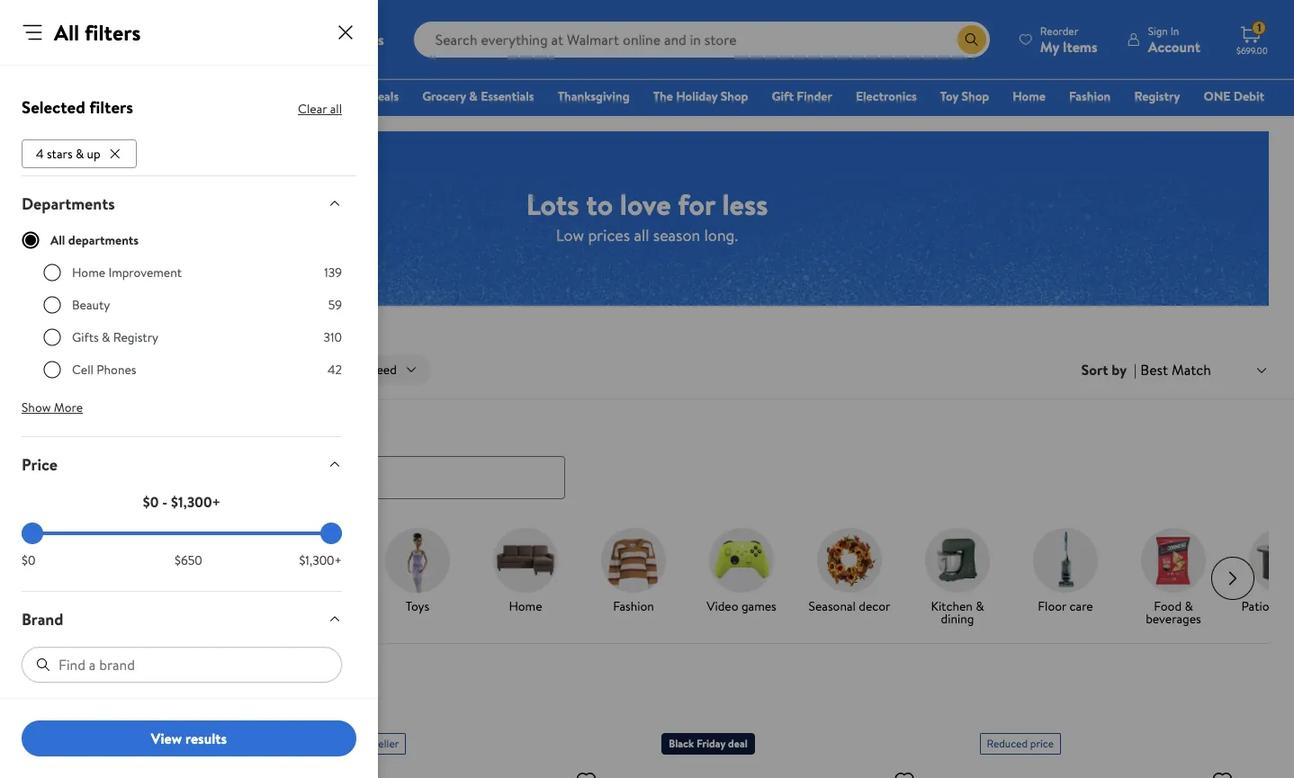 Task type: locate. For each thing, give the bounding box(es) containing it.
0 vertical spatial home link
[[1005, 86, 1054, 106]]

1 deal from the left
[[92, 736, 111, 752]]

1 horizontal spatial black friday deal
[[669, 736, 748, 752]]

the holiday shop
[[653, 87, 749, 105]]

1 vertical spatial home link
[[479, 528, 573, 617]]

(1000+)
[[68, 676, 117, 696]]

seasonal decor
[[809, 598, 891, 616]]

long.
[[705, 224, 738, 246]]

1 horizontal spatial all
[[634, 224, 650, 246]]

home improvement
[[72, 264, 182, 282]]

filters down 'gifts'
[[73, 361, 105, 379]]

1 vertical spatial home
[[72, 264, 105, 282]]

black
[[61, 598, 90, 616], [32, 736, 58, 752], [669, 736, 694, 752]]

0 vertical spatial $1,300+
[[171, 492, 221, 512]]

all filters
[[54, 17, 141, 48], [56, 361, 105, 379]]

friday down "black friday deals" image
[[93, 598, 126, 616]]

fashion left registry link on the top of page
[[1070, 87, 1112, 105]]

food
[[1155, 598, 1182, 616]]

1 vertical spatial $0
[[22, 552, 35, 570]]

& right dining on the right of page
[[976, 598, 985, 616]]

2 vertical spatial all
[[56, 361, 70, 379]]

search image
[[36, 470, 50, 485]]

0 horizontal spatial shop
[[721, 87, 749, 105]]

1 horizontal spatial friday
[[93, 598, 126, 616]]

$0 left -
[[143, 492, 159, 512]]

toy shop link
[[933, 86, 998, 106]]

0 horizontal spatial all
[[330, 100, 342, 118]]

sign in to add to favorites list, kalorik maxx 26 quart air fryer oven, stainless steel, a large chicken, 26-quart capacity image
[[1213, 770, 1234, 779]]

deals up apple
[[22, 672, 65, 697]]

& inside food & beverages
[[1185, 598, 1194, 616]]

2 price from the top
[[22, 710, 54, 730]]

phones
[[97, 361, 136, 379]]

0 vertical spatial all filters
[[54, 17, 141, 48]]

0 horizontal spatial black friday deal
[[32, 736, 111, 752]]

applied filters section element
[[22, 95, 133, 119]]

home down home image
[[509, 598, 543, 616]]

0 horizontal spatial home link
[[479, 528, 573, 617]]

friday up playstation 5 disc console - marvel's spider-man 2 bundle image
[[697, 736, 726, 752]]

1 horizontal spatial registry
[[1135, 87, 1181, 105]]

walmart+
[[1212, 113, 1265, 131]]

price
[[22, 454, 58, 476], [22, 710, 54, 730]]

& for food & beverages
[[1185, 598, 1194, 616]]

filters up applied filters section element
[[85, 17, 141, 48]]

2 shop from the left
[[962, 87, 990, 105]]

friday down when
[[60, 736, 89, 752]]

& right the grocery
[[469, 87, 478, 105]]

lots to love for less low prices all season long.
[[526, 184, 768, 246]]

None radio
[[43, 328, 61, 346], [43, 361, 61, 379], [43, 328, 61, 346], [43, 361, 61, 379]]

deals left the grocery
[[369, 87, 399, 105]]

fashion down fashion image
[[613, 598, 655, 616]]

shop right holiday
[[721, 87, 749, 105]]

0 vertical spatial all
[[330, 100, 342, 118]]

0 horizontal spatial black
[[32, 736, 58, 752]]

& for gifts & registry
[[102, 328, 110, 346]]

1 horizontal spatial deal
[[729, 736, 748, 752]]

apple watch series 9 gps 41mm midnight aluminum case with midnight sport band - s/m image
[[25, 762, 286, 779]]

2 vertical spatial filters
[[73, 361, 105, 379]]

prices
[[589, 224, 630, 246]]

all filters inside 'button'
[[56, 361, 105, 379]]

registry link
[[1127, 86, 1189, 106]]

finder
[[797, 87, 833, 105]]

1 vertical spatial fashion
[[613, 598, 655, 616]]

& inside all departments 'option group'
[[102, 328, 110, 346]]

one debit walmart+
[[1204, 87, 1265, 131]]

black friday deal down when
[[32, 736, 111, 752]]

0 horizontal spatial registry
[[113, 328, 159, 346]]

home up beauty
[[72, 264, 105, 282]]

deals
[[369, 87, 399, 105], [22, 420, 60, 442], [56, 610, 86, 628], [22, 672, 65, 697]]

registry
[[1135, 87, 1181, 105], [113, 328, 159, 346]]

toys link
[[371, 528, 465, 617]]

filters up the up
[[89, 95, 133, 119]]

reduced
[[987, 736, 1028, 752]]

0 vertical spatial fashion link
[[1062, 86, 1120, 106]]

1 vertical spatial fashion link
[[587, 528, 681, 617]]

all right prices
[[634, 224, 650, 246]]

all departments
[[50, 231, 139, 249]]

fashion link
[[1062, 86, 1120, 106], [587, 528, 681, 617]]

more
[[54, 399, 83, 417]]

1 horizontal spatial fashion
[[1070, 87, 1112, 105]]

1 horizontal spatial $1,300+
[[299, 552, 342, 570]]

brand button
[[7, 592, 357, 647]]

patio & garden image
[[1250, 528, 1295, 593]]

deals inside deals link
[[369, 87, 399, 105]]

lots to love for less. low prices all season long. image
[[25, 132, 1270, 306]]

& inside patio & ga link
[[1273, 598, 1282, 616]]

all inside 'lots to love for less low prices all season long.'
[[634, 224, 650, 246]]

|
[[1135, 360, 1138, 380]]

price left when
[[22, 710, 54, 730]]

0 horizontal spatial $0
[[22, 552, 35, 570]]

walmart+ link
[[1203, 112, 1273, 131]]

1 vertical spatial all filters
[[56, 361, 105, 379]]

flash deals image
[[169, 528, 234, 593]]

2 horizontal spatial black
[[669, 736, 694, 752]]

floorcare image
[[1034, 528, 1099, 593]]

tech image
[[277, 528, 342, 593]]

0 vertical spatial fashion
[[1070, 87, 1112, 105]]

1 price from the top
[[22, 454, 58, 476]]

clear
[[298, 100, 327, 118]]

black inside "black friday deals preview"
[[61, 598, 90, 616]]

1 horizontal spatial $0
[[143, 492, 159, 512]]

2 horizontal spatial friday
[[697, 736, 726, 752]]

all right all departments option on the left of the page
[[50, 231, 65, 249]]

deals left preview
[[56, 610, 86, 628]]

ga
[[1285, 598, 1295, 616]]

all right clear
[[330, 100, 342, 118]]

deals down show
[[22, 420, 60, 442]]

home image
[[493, 528, 558, 593]]

& inside grocery & essentials link
[[469, 87, 478, 105]]

deals (1000+)
[[22, 672, 117, 697]]

season
[[654, 224, 701, 246]]

video games image
[[710, 528, 774, 593]]

None checkbox
[[22, 699, 38, 715]]

& right food
[[1185, 598, 1194, 616]]

all departments option group
[[43, 264, 342, 393]]

0 horizontal spatial home
[[72, 264, 105, 282]]

1 vertical spatial $1,300+
[[299, 552, 342, 570]]

home link
[[1005, 86, 1054, 106], [479, 528, 573, 617]]

kitchen & dining
[[932, 598, 985, 628]]

patio
[[1242, 598, 1270, 616]]

$1300 range field
[[22, 532, 342, 536]]

games
[[742, 598, 777, 616]]

0 horizontal spatial deal
[[92, 736, 111, 752]]

black friday deal
[[32, 736, 111, 752], [669, 736, 748, 752]]

preview
[[89, 610, 132, 628]]

& left ga
[[1273, 598, 1282, 616]]

all filters dialog
[[0, 0, 378, 779]]

& inside "4 stars & up" button
[[76, 145, 84, 163]]

& left the up
[[76, 145, 84, 163]]

by
[[1112, 360, 1128, 380]]

Search in deals search field
[[22, 456, 566, 499]]

0 vertical spatial price
[[22, 454, 58, 476]]

black friday deal up playstation 5 disc console - marvel's spider-man 2 bundle image
[[669, 736, 748, 752]]

deal up playstation 5 disc console - marvel's spider-man 2 bundle image
[[729, 736, 748, 752]]

1 horizontal spatial fashion link
[[1062, 86, 1120, 106]]

0 vertical spatial $0
[[143, 492, 159, 512]]

saluspa 77" x 26" hollywood 240 gal. inflatable hot tub with led lights, 104f max temperature image
[[344, 762, 605, 779]]

registry up phones on the left top of page
[[113, 328, 159, 346]]

$1,300+ right -
[[171, 492, 221, 512]]

decor
[[859, 598, 891, 616]]

toy shop
[[941, 87, 990, 105]]

toys image
[[385, 528, 450, 593]]

beauty
[[72, 296, 110, 314]]

filters
[[85, 17, 141, 48], [89, 95, 133, 119], [73, 361, 105, 379]]

one
[[1204, 87, 1231, 105]]

1 horizontal spatial shop
[[962, 87, 990, 105]]

filters inside 'button'
[[73, 361, 105, 379]]

shop right toy
[[962, 87, 990, 105]]

59
[[329, 296, 342, 314]]

& right 'gifts'
[[102, 328, 110, 346]]

1 shop from the left
[[721, 87, 749, 105]]

gift finder link
[[764, 86, 841, 106]]

deals link
[[361, 86, 407, 106]]

1 vertical spatial price
[[22, 710, 54, 730]]

4 stars & up button
[[22, 139, 137, 168]]

0 horizontal spatial $1,300+
[[171, 492, 221, 512]]

up
[[87, 145, 101, 163]]

home inside all departments 'option group'
[[72, 264, 105, 282]]

1 vertical spatial registry
[[113, 328, 159, 346]]

$0 up "brand"
[[22, 552, 35, 570]]

2 black friday deal from the left
[[669, 736, 748, 752]]

patio & ga link
[[1236, 528, 1295, 617]]

registry inside all departments 'option group'
[[113, 328, 159, 346]]

$0 - $1,300+
[[143, 492, 221, 512]]

apple
[[49, 698, 80, 716]]

all up applied filters section element
[[54, 17, 79, 48]]

$1,300+ down search in deals search field
[[299, 552, 342, 570]]

reduced price
[[987, 736, 1055, 752]]

electronics link
[[848, 86, 926, 106]]

all filters inside dialog
[[54, 17, 141, 48]]

Find a brand search field
[[22, 647, 342, 683]]

0 horizontal spatial fashion link
[[587, 528, 681, 617]]

all filters down 'gifts'
[[56, 361, 105, 379]]

sign in to add to favorites list, saluspa 77" x 26" hollywood 240 gal. inflatable hot tub with led lights, 104f max temperature image
[[576, 770, 598, 779]]

registry left one
[[1135, 87, 1181, 105]]

view
[[151, 729, 182, 749]]

1 horizontal spatial black
[[61, 598, 90, 616]]

0 horizontal spatial fashion
[[613, 598, 655, 616]]

all left cell at the top left
[[56, 361, 70, 379]]

1 vertical spatial all
[[634, 224, 650, 246]]

2 vertical spatial home
[[509, 598, 543, 616]]

for
[[678, 184, 716, 224]]

& inside kitchen & dining
[[976, 598, 985, 616]]

price down show
[[22, 454, 58, 476]]

2 horizontal spatial home
[[1013, 87, 1046, 105]]

home right the toy shop
[[1013, 87, 1046, 105]]

0 vertical spatial all
[[54, 17, 79, 48]]

0 vertical spatial registry
[[1135, 87, 1181, 105]]

None radio
[[43, 264, 61, 282], [43, 296, 61, 314], [43, 264, 61, 282], [43, 296, 61, 314]]

0 vertical spatial home
[[1013, 87, 1046, 105]]

0 vertical spatial filters
[[85, 17, 141, 48]]

gifts
[[72, 328, 99, 346]]

deal down "price when purchased online"
[[92, 736, 111, 752]]

friday
[[93, 598, 126, 616], [60, 736, 89, 752], [697, 736, 726, 752]]

walmart image
[[29, 25, 146, 54]]

none checkbox inside all filters dialog
[[22, 699, 38, 715]]

price inside dropdown button
[[22, 454, 58, 476]]

all filters up applied filters section element
[[54, 17, 141, 48]]

$1,300+
[[171, 492, 221, 512], [299, 552, 342, 570]]

the holiday shop link
[[645, 86, 757, 106]]

47
[[328, 698, 342, 716]]



Task type: describe. For each thing, give the bounding box(es) containing it.
debit
[[1234, 87, 1265, 105]]

electronics
[[856, 87, 917, 105]]

all filters button
[[22, 356, 125, 385]]

results
[[185, 729, 227, 749]]

1
[[1258, 20, 1262, 35]]

close panel image
[[335, 22, 357, 43]]

next slide for chipmodulewithimages list image
[[1212, 557, 1255, 600]]

sort and filter section element
[[0, 341, 1295, 399]]

food & beverages image
[[1142, 528, 1207, 593]]

clear all
[[298, 100, 342, 118]]

cell phones
[[72, 361, 136, 379]]

42
[[328, 361, 342, 379]]

grocery & essentials
[[423, 87, 535, 105]]

holiday
[[676, 87, 718, 105]]

clear all button
[[298, 95, 342, 123]]

home for home improvement
[[72, 264, 105, 282]]

departments button
[[7, 176, 357, 231]]

all inside clear all button
[[330, 100, 342, 118]]

legal information image
[[206, 713, 221, 727]]

black friday deals preview link
[[47, 528, 140, 629]]

sign in to add to favorites list, playstation 5 disc console - marvel's spider-man 2 bundle image
[[894, 770, 916, 779]]

gift
[[772, 87, 794, 105]]

the
[[653, 87, 673, 105]]

$650
[[175, 552, 202, 570]]

& for patio & ga
[[1273, 598, 1282, 616]]

floor
[[1039, 598, 1067, 616]]

home for 'home' link to the right
[[1013, 87, 1046, 105]]

black friday deals preview
[[56, 598, 132, 628]]

sort
[[1082, 360, 1109, 380]]

1 vertical spatial all
[[50, 231, 65, 249]]

4
[[36, 145, 44, 163]]

beverages
[[1147, 610, 1202, 628]]

price button
[[7, 437, 357, 492]]

All departments radio
[[22, 231, 40, 249]]

thanksgiving
[[558, 87, 630, 105]]

best seller
[[351, 736, 399, 752]]

all inside 'button'
[[56, 361, 70, 379]]

selected
[[22, 95, 85, 119]]

dining
[[942, 610, 975, 628]]

kalorik maxx 26 quart air fryer oven, stainless steel, a large chicken, 26-quart capacity image
[[980, 762, 1241, 779]]

deals inside "black friday deals preview"
[[56, 610, 86, 628]]

love
[[620, 184, 671, 224]]

deals inside deals search field
[[22, 420, 60, 442]]

price for price
[[22, 454, 58, 476]]

video games link
[[695, 528, 789, 617]]

toys
[[406, 598, 430, 616]]

thanksgiving link
[[550, 86, 638, 106]]

fashion image
[[602, 528, 666, 593]]

2 deal from the left
[[729, 736, 748, 752]]

view results
[[151, 729, 227, 749]]

price when purchased online
[[22, 710, 199, 730]]

kitchen & dining link
[[911, 528, 1005, 629]]

$0 for $0 - $1,300+
[[143, 492, 159, 512]]

show more
[[22, 399, 83, 417]]

selected filters
[[22, 95, 133, 119]]

less
[[723, 184, 768, 224]]

cell
[[72, 361, 94, 379]]

black friday deals image
[[61, 528, 126, 593]]

gift finder
[[772, 87, 833, 105]]

show more button
[[7, 393, 97, 422]]

gifts & registry
[[72, 328, 159, 346]]

departments
[[68, 231, 139, 249]]

$0 for $0
[[22, 552, 35, 570]]

toy
[[941, 87, 959, 105]]

price
[[1031, 736, 1055, 752]]

seasonal
[[809, 598, 856, 616]]

when
[[57, 710, 90, 730]]

departments
[[22, 192, 115, 215]]

kitchen and dining image
[[926, 528, 991, 593]]

one debit link
[[1196, 86, 1273, 106]]

139
[[324, 264, 342, 282]]

kitchen
[[932, 598, 973, 616]]

Walmart Site-Wide search field
[[414, 22, 990, 58]]

Search search field
[[414, 22, 990, 58]]

Deals search field
[[0, 420, 1295, 499]]

sort by |
[[1082, 360, 1138, 380]]

1 vertical spatial filters
[[89, 95, 133, 119]]

$0 range field
[[22, 532, 342, 536]]

improvement
[[108, 264, 182, 282]]

1 horizontal spatial home link
[[1005, 86, 1054, 106]]

video games
[[707, 598, 777, 616]]

seasonal decor link
[[803, 528, 897, 617]]

low
[[556, 224, 585, 246]]

patio & ga
[[1242, 598, 1295, 616]]

brand
[[22, 608, 63, 631]]

floor care link
[[1019, 528, 1113, 617]]

seasonal decor image
[[818, 528, 883, 593]]

& for kitchen & dining
[[976, 598, 985, 616]]

friday inside "black friday deals preview"
[[93, 598, 126, 616]]

best
[[351, 736, 372, 752]]

video
[[707, 598, 739, 616]]

1 $699.00
[[1237, 20, 1269, 57]]

-
[[162, 492, 168, 512]]

4 stars & up
[[36, 145, 101, 163]]

310
[[324, 328, 342, 346]]

1 horizontal spatial home
[[509, 598, 543, 616]]

$699.00
[[1237, 44, 1269, 57]]

playstation 5 disc console - marvel's spider-man 2 bundle image
[[662, 762, 923, 779]]

care
[[1070, 598, 1094, 616]]

0 horizontal spatial friday
[[60, 736, 89, 752]]

price for price when purchased online
[[22, 710, 54, 730]]

grocery & essentials link
[[414, 86, 543, 106]]

purchased
[[94, 710, 158, 730]]

view results button
[[22, 721, 357, 757]]

sponsored
[[1224, 63, 1273, 79]]

floor care
[[1039, 598, 1094, 616]]

& for grocery & essentials
[[469, 87, 478, 105]]

lots
[[526, 184, 580, 224]]

food & beverages
[[1147, 598, 1202, 628]]

1 black friday deal from the left
[[32, 736, 111, 752]]

show
[[22, 399, 51, 417]]



Task type: vqa. For each thing, say whether or not it's contained in the screenshot.
My associated with My account / My vehicles
no



